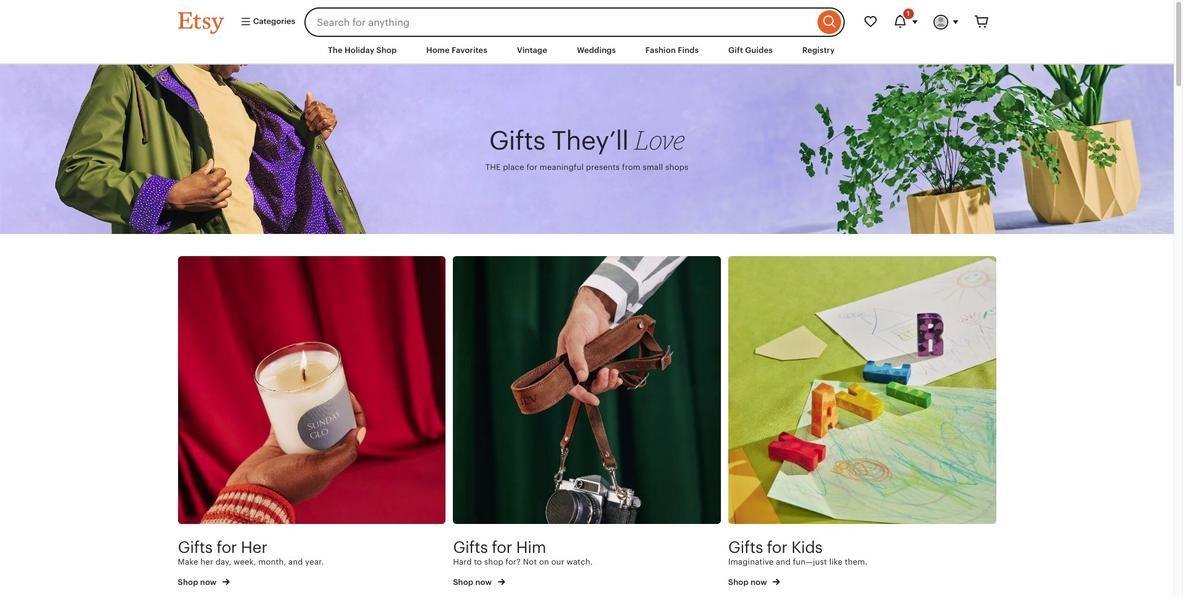 Task type: describe. For each thing, give the bounding box(es) containing it.
the
[[485, 163, 501, 172]]

for?
[[506, 558, 521, 567]]

gifts for him image
[[453, 256, 721, 524]]

menu bar containing the holiday shop
[[156, 37, 1018, 65]]

week,
[[233, 558, 256, 567]]

kids
[[791, 538, 822, 557]]

love
[[635, 124, 685, 156]]

shop right holiday
[[376, 46, 397, 55]]

gifts for kids
[[728, 538, 763, 557]]

gifts for kids image
[[728, 256, 996, 524]]

1
[[907, 10, 910, 17]]

on
[[539, 558, 549, 567]]

gift guides link
[[719, 39, 782, 62]]

none search field inside categories banner
[[305, 7, 844, 37]]

meaningful
[[540, 163, 584, 172]]

gifts they'll love
[[489, 124, 685, 156]]

shop now for gifts for kids
[[728, 578, 769, 587]]

now for gifts for kids
[[751, 578, 767, 587]]

year.
[[305, 558, 324, 567]]

now for gifts for him
[[475, 578, 492, 587]]

fun—just
[[793, 558, 827, 567]]

gifts for him
[[453, 538, 488, 557]]

holiday
[[345, 46, 374, 55]]

place
[[503, 163, 524, 172]]

day,
[[215, 558, 231, 567]]

gift
[[728, 46, 743, 55]]

gifts for love
[[489, 126, 545, 155]]

for for gifts for kids
[[767, 538, 787, 557]]

gifts for her image
[[178, 256, 446, 524]]

now for gifts for her
[[200, 578, 217, 587]]

shop for gifts for kids
[[728, 578, 749, 587]]

imaginative
[[728, 558, 774, 567]]

the holiday shop
[[328, 46, 397, 55]]

gifts for her make her day, week, month, and year.
[[178, 538, 324, 567]]

categories
[[251, 17, 295, 26]]

gifts for kids imaginative and fun—just like them.
[[728, 538, 867, 567]]

make
[[178, 558, 198, 567]]

1 button
[[885, 7, 926, 37]]

they'll
[[552, 126, 628, 155]]

our
[[551, 558, 564, 567]]

from
[[622, 163, 640, 172]]

shops
[[665, 163, 688, 172]]



Task type: locate. For each thing, give the bounding box(es) containing it.
registry link
[[793, 39, 844, 62]]

0 horizontal spatial and
[[288, 558, 303, 567]]

for for gifts for her
[[216, 538, 237, 557]]

for up day,
[[216, 538, 237, 557]]

shop now for gifts for him
[[453, 578, 494, 587]]

home favorites link
[[417, 39, 497, 62]]

and inside "gifts for her make her day, week, month, and year."
[[288, 558, 303, 567]]

shop now down to
[[453, 578, 494, 587]]

now down to
[[475, 578, 492, 587]]

watch.
[[567, 558, 593, 567]]

for
[[527, 163, 537, 172], [216, 538, 237, 557], [492, 538, 512, 557], [767, 538, 787, 557]]

1 and from the left
[[288, 558, 303, 567]]

shop
[[484, 558, 503, 567]]

the holiday shop link
[[319, 39, 406, 62]]

menu bar
[[156, 37, 1018, 65]]

gifts up imaginative
[[728, 538, 763, 557]]

shop down imaginative
[[728, 578, 749, 587]]

shop now
[[178, 578, 219, 587], [453, 578, 494, 587], [728, 578, 769, 587]]

shop down make
[[178, 578, 198, 587]]

him
[[516, 538, 546, 557]]

small
[[643, 163, 663, 172]]

shop now for gifts for her
[[178, 578, 219, 587]]

gifts
[[489, 126, 545, 155], [178, 538, 213, 557], [453, 538, 488, 557], [728, 538, 763, 557]]

gifts inside "gifts for her make her day, week, month, and year."
[[178, 538, 213, 557]]

hard
[[453, 558, 472, 567]]

her
[[200, 558, 213, 567]]

2 and from the left
[[776, 558, 791, 567]]

vintage
[[517, 46, 547, 55]]

2 horizontal spatial now
[[751, 578, 767, 587]]

categories button
[[231, 11, 301, 33]]

month,
[[258, 558, 286, 567]]

finds
[[678, 46, 699, 55]]

gifts up place
[[489, 126, 545, 155]]

shop
[[376, 46, 397, 55], [178, 578, 198, 587], [453, 578, 473, 587], [728, 578, 749, 587]]

shop for gifts for him
[[453, 578, 473, 587]]

not
[[523, 558, 537, 567]]

for for gifts for him
[[492, 538, 512, 557]]

fashion
[[646, 46, 676, 55]]

categories banner
[[156, 0, 1018, 37]]

gifts inside gifts they'll love
[[489, 126, 545, 155]]

and inside 'gifts for kids imaginative and fun—just like them.'
[[776, 558, 791, 567]]

to
[[474, 558, 482, 567]]

her
[[241, 538, 267, 557]]

fashion finds link
[[636, 39, 708, 62]]

gift guides
[[728, 46, 773, 55]]

2 shop now from the left
[[453, 578, 494, 587]]

now down imaginative
[[751, 578, 767, 587]]

presents
[[586, 163, 620, 172]]

the place for meaningful presents from small shops
[[485, 163, 688, 172]]

favorites
[[452, 46, 487, 55]]

for inside gifts for him hard to shop for? not on our watch.
[[492, 538, 512, 557]]

2 horizontal spatial shop now
[[728, 578, 769, 587]]

gifts for him hard to shop for? not on our watch.
[[453, 538, 593, 567]]

gifts up to
[[453, 538, 488, 557]]

gifts up make
[[178, 538, 213, 557]]

and left year.
[[288, 558, 303, 567]]

vintage link
[[508, 39, 557, 62]]

guides
[[745, 46, 773, 55]]

0 horizontal spatial now
[[200, 578, 217, 587]]

1 shop now from the left
[[178, 578, 219, 587]]

and left fun—just
[[776, 558, 791, 567]]

shop for gifts for her
[[178, 578, 198, 587]]

1 horizontal spatial shop now
[[453, 578, 494, 587]]

Search for anything text field
[[305, 7, 814, 37]]

for inside 'gifts for kids imaginative and fun—just like them.'
[[767, 538, 787, 557]]

2 now from the left
[[475, 578, 492, 587]]

home
[[426, 46, 450, 55]]

and
[[288, 558, 303, 567], [776, 558, 791, 567]]

like
[[829, 558, 843, 567]]

for up shop
[[492, 538, 512, 557]]

them.
[[845, 558, 867, 567]]

now
[[200, 578, 217, 587], [475, 578, 492, 587], [751, 578, 767, 587]]

1 horizontal spatial now
[[475, 578, 492, 587]]

1 now from the left
[[200, 578, 217, 587]]

shop now down her
[[178, 578, 219, 587]]

registry
[[802, 46, 835, 55]]

3 now from the left
[[751, 578, 767, 587]]

now down her
[[200, 578, 217, 587]]

weddings
[[577, 46, 616, 55]]

shop now down imaginative
[[728, 578, 769, 587]]

gifts inside 'gifts for kids imaginative and fun—just like them.'
[[728, 538, 763, 557]]

weddings link
[[568, 39, 625, 62]]

gifts inside gifts for him hard to shop for? not on our watch.
[[453, 538, 488, 557]]

for inside "gifts for her make her day, week, month, and year."
[[216, 538, 237, 557]]

home favorites
[[426, 46, 487, 55]]

the
[[328, 46, 343, 55]]

fashion finds
[[646, 46, 699, 55]]

0 horizontal spatial shop now
[[178, 578, 219, 587]]

3 shop now from the left
[[728, 578, 769, 587]]

gifts for her
[[178, 538, 213, 557]]

None search field
[[305, 7, 844, 37]]

for right place
[[527, 163, 537, 172]]

1 horizontal spatial and
[[776, 558, 791, 567]]

for left kids at right bottom
[[767, 538, 787, 557]]

shop down hard
[[453, 578, 473, 587]]



Task type: vqa. For each thing, say whether or not it's contained in the screenshot.
Any for Any price Under $25 $25 to $50 $50 to $75 Over $75
no



